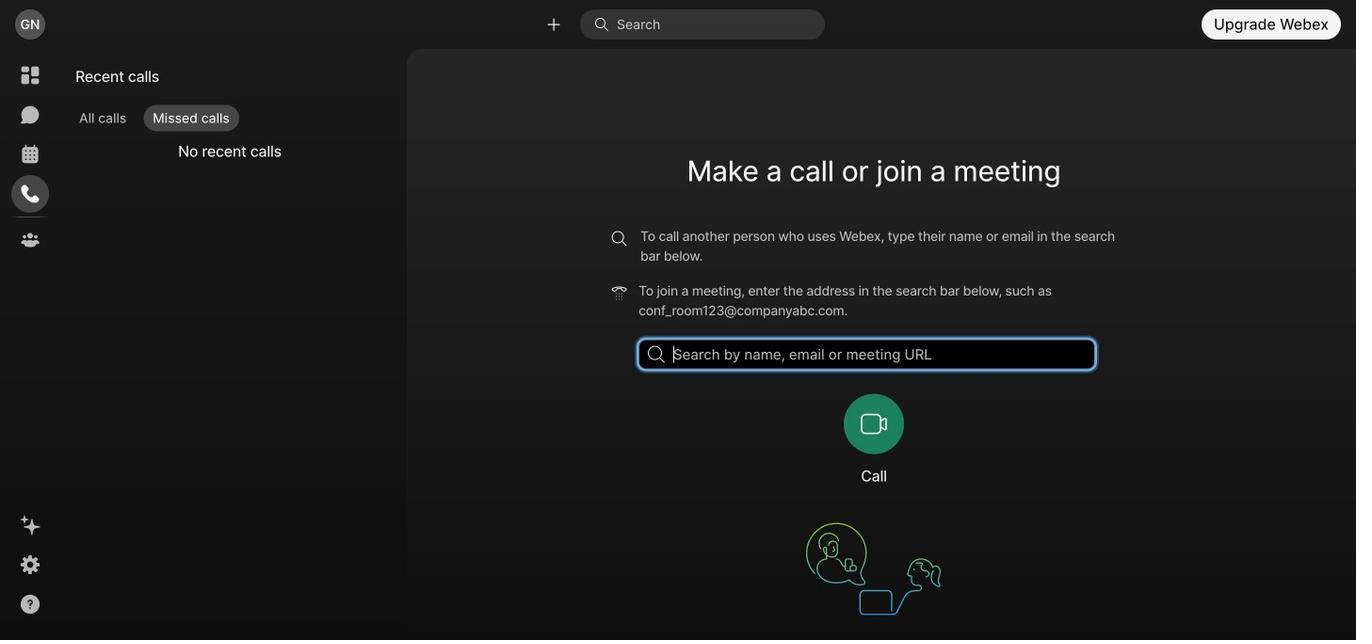 Task type: vqa. For each thing, say whether or not it's contained in the screenshot.
Accessibility tab
no



Task type: locate. For each thing, give the bounding box(es) containing it.
Add people by name or email text field
[[639, 340, 1096, 370]]

webex tab list
[[11, 57, 49, 259]]

navigation
[[0, 49, 60, 641]]

tab list
[[66, 105, 405, 133]]

search_18 image
[[648, 346, 665, 363]]



